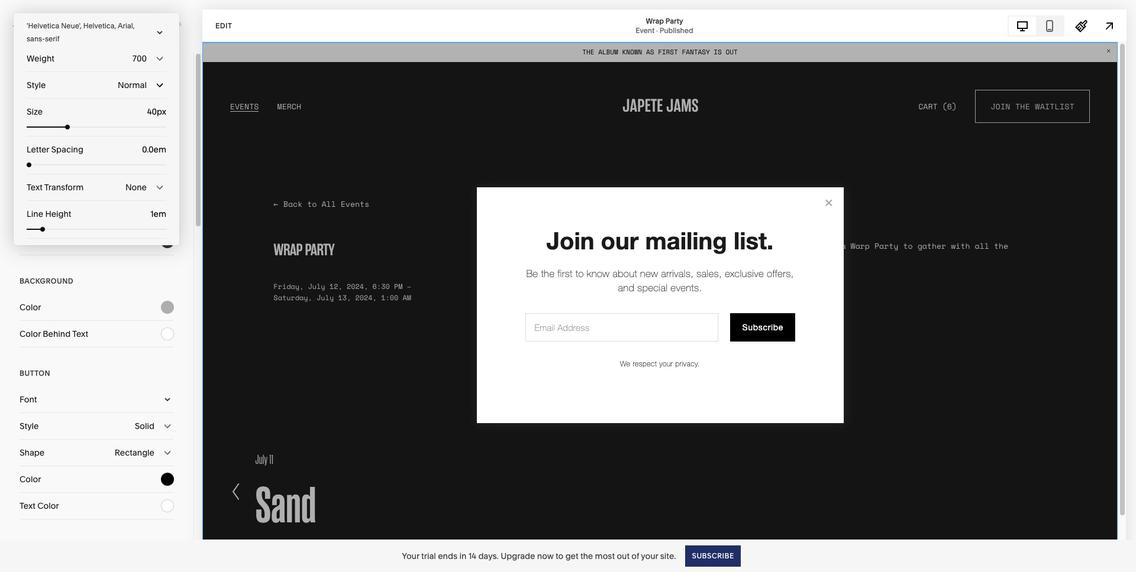 Task type: locate. For each thing, give the bounding box(es) containing it.
text inside button
[[20, 501, 35, 512]]

text right behind
[[72, 329, 88, 340]]

color for 2nd color button from the bottom
[[20, 302, 41, 313]]

neue',
[[61, 21, 82, 30]]

text for text transform
[[27, 182, 43, 193]]

1 vertical spatial font button
[[20, 202, 174, 228]]

color behind text
[[20, 329, 88, 340]]

3 font from the top
[[20, 395, 37, 405]]

text for text color
[[20, 501, 35, 512]]

up right sign
[[91, 542, 102, 550]]

0 vertical spatial font
[[20, 118, 37, 128]]

letter
[[27, 144, 49, 155]]

normal
[[118, 80, 147, 91]]

text up line on the top left of page
[[27, 182, 43, 193]]

color left spacing
[[20, 144, 41, 155]]

font
[[20, 118, 37, 128], [20, 210, 37, 221], [20, 395, 37, 405]]

color inside button
[[37, 501, 59, 512]]

color for second color button
[[20, 237, 41, 247]]

of
[[632, 551, 639, 562]]

Text Transform field
[[27, 175, 166, 201]]

2 vertical spatial font button
[[20, 387, 174, 413]]

2 font from the top
[[20, 210, 37, 221]]

color button up color behind text button at left bottom
[[20, 295, 174, 321]]

color up newsletter
[[37, 501, 59, 512]]

text color
[[20, 501, 59, 512]]

size
[[27, 107, 43, 117]]

1 vertical spatial text
[[72, 329, 88, 340]]

color button up text color button
[[20, 467, 174, 493]]

background
[[20, 277, 73, 286]]

up left arial,
[[99, 21, 110, 30]]

1 font button from the top
[[20, 110, 174, 136]]

1 font from the top
[[20, 118, 37, 128]]

promotional pop-up
[[22, 21, 110, 30]]

'helvetica
[[27, 21, 59, 30]]

0 vertical spatial font button
[[20, 110, 174, 136]]

text up newsletter
[[20, 501, 35, 512]]

sign
[[71, 542, 89, 550]]

2 font button from the top
[[20, 202, 174, 228]]

font down the size
[[20, 118, 37, 128]]

trial
[[421, 551, 436, 562]]

site.
[[660, 551, 676, 562]]

text transform
[[27, 182, 84, 193]]

None field
[[128, 105, 166, 118], [128, 143, 166, 156], [128, 208, 166, 221], [128, 105, 166, 118], [128, 143, 166, 156], [128, 208, 166, 221]]

0 vertical spatial text
[[27, 182, 43, 193]]

newsletter
[[20, 542, 69, 550]]

0 vertical spatial up
[[99, 21, 110, 30]]

color button down height
[[20, 229, 174, 255]]

upgrade
[[501, 551, 535, 562]]

text inside field
[[27, 182, 43, 193]]

4 color button from the top
[[20, 467, 174, 493]]

style
[[27, 80, 46, 91]]

transform
[[44, 182, 84, 193]]

text color button
[[20, 494, 174, 520]]

newsletter sign up
[[20, 542, 102, 550]]

font down button
[[20, 395, 37, 405]]

height
[[45, 209, 71, 220]]

color down line on the top left of page
[[20, 237, 41, 247]]

color button
[[20, 137, 174, 163], [20, 229, 174, 255], [20, 295, 174, 321], [20, 467, 174, 493]]

2 vertical spatial font
[[20, 395, 37, 405]]

3 font button from the top
[[20, 387, 174, 413]]

2 vertical spatial text
[[20, 501, 35, 512]]

font for headline
[[20, 118, 37, 128]]

font for body
[[20, 210, 37, 221]]

up inside button
[[99, 21, 110, 30]]

color
[[20, 144, 41, 155], [20, 237, 41, 247], [20, 302, 41, 313], [20, 329, 41, 340], [20, 475, 41, 485], [37, 501, 59, 512]]

None range field
[[27, 125, 166, 130], [27, 163, 166, 168], [27, 227, 166, 232], [27, 125, 166, 130], [27, 163, 166, 168], [27, 227, 166, 232]]

your
[[641, 551, 658, 562]]

line height
[[27, 209, 71, 220]]

font button for button
[[20, 387, 174, 413]]

text
[[27, 182, 43, 193], [72, 329, 88, 340], [20, 501, 35, 512]]

promotional pop-up button
[[0, 13, 123, 39]]

14
[[469, 551, 476, 562]]

up for promotional pop-up
[[99, 21, 110, 30]]

party
[[666, 16, 683, 25]]

1 vertical spatial font
[[20, 210, 37, 221]]

3 color button from the top
[[20, 295, 174, 321]]

color up text color
[[20, 475, 41, 485]]

sans-
[[27, 34, 45, 43]]

1 vertical spatial up
[[91, 542, 102, 550]]

edit button
[[208, 15, 240, 37]]

tab list
[[1009, 16, 1064, 35]]

up
[[99, 21, 110, 30], [91, 542, 102, 550]]

modal dialog
[[14, 13, 179, 246]]

headline
[[20, 92, 58, 101]]

color button up text transform field
[[20, 137, 174, 163]]

most
[[595, 551, 615, 562]]

in
[[460, 551, 467, 562]]

now
[[537, 551, 554, 562]]

font button for headline
[[20, 110, 174, 136]]

font down body
[[20, 210, 37, 221]]

color down background
[[20, 302, 41, 313]]

promotional
[[22, 21, 79, 30]]

published
[[660, 26, 694, 35]]

'helvetica neue', helvetica, arial, sans-serif
[[27, 21, 135, 43]]

font button
[[20, 110, 174, 136], [20, 202, 174, 228], [20, 387, 174, 413]]



Task type: vqa. For each thing, say whether or not it's contained in the screenshot.
"Text" related to Text Transform
yes



Task type: describe. For each thing, give the bounding box(es) containing it.
2 color button from the top
[[20, 229, 174, 255]]

up for newsletter sign up
[[91, 542, 102, 550]]

event
[[636, 26, 655, 35]]

button
[[20, 369, 50, 378]]

line
[[27, 209, 43, 220]]

·
[[656, 26, 658, 35]]

helvetica,
[[83, 21, 116, 30]]

serif
[[45, 34, 59, 43]]

pop-
[[81, 21, 99, 30]]

edit
[[215, 21, 232, 30]]

out
[[617, 551, 630, 562]]

font button for body
[[20, 202, 174, 228]]

color behind text button
[[20, 321, 174, 347]]

color for 4th color button
[[20, 475, 41, 485]]

days.
[[478, 551, 499, 562]]

text inside button
[[72, 329, 88, 340]]

color for 4th color button from the bottom
[[20, 144, 41, 155]]

700
[[133, 53, 147, 64]]

your trial ends in 14 days. upgrade now to get the most out of your site.
[[402, 551, 676, 562]]

the
[[581, 551, 593, 562]]

Weight field
[[27, 46, 166, 72]]

weight
[[27, 53, 54, 64]]

none
[[125, 182, 147, 193]]

to
[[556, 551, 564, 562]]

get
[[566, 551, 579, 562]]

color left behind
[[20, 329, 41, 340]]

1 color button from the top
[[20, 137, 174, 163]]

letter spacing
[[27, 144, 83, 155]]

ends
[[438, 551, 458, 562]]

spacing
[[51, 144, 83, 155]]

wrap party event · published
[[636, 16, 694, 35]]

behind
[[43, 329, 71, 340]]

your
[[402, 551, 419, 562]]

styles
[[20, 51, 67, 72]]

Style field
[[27, 72, 166, 98]]

body
[[20, 185, 41, 194]]

font for button
[[20, 395, 37, 405]]

wrap
[[646, 16, 664, 25]]

arial,
[[118, 21, 135, 30]]



